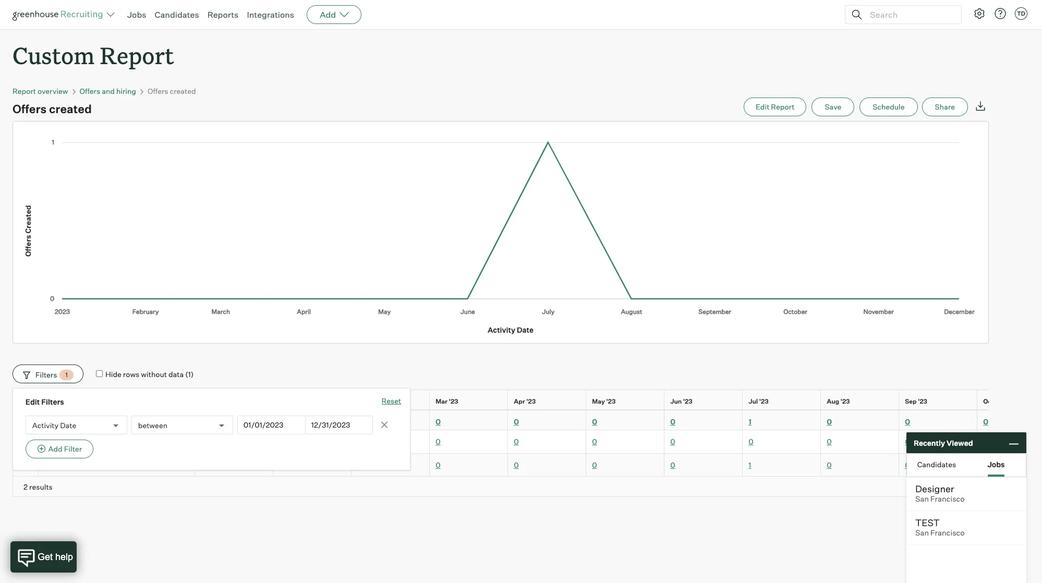 Task type: describe. For each thing, give the bounding box(es) containing it.
offers for the offers created link
[[148, 87, 168, 96]]

1 vertical spatial filters
[[41, 398, 64, 407]]

candidates inside tab list
[[918, 460, 957, 469]]

'23 for oct '23
[[996, 398, 1005, 406]]

overview
[[38, 87, 68, 96]]

1 horizontal spatial jobs
[[988, 460, 1006, 469]]

report for edit report
[[772, 102, 795, 111]]

hide rows without data (1)
[[105, 370, 194, 379]]

aug
[[827, 398, 840, 406]]

report overview
[[13, 87, 68, 96]]

offers and hiring link
[[80, 87, 136, 96]]

mar '23 column header
[[430, 391, 510, 413]]

jun '23
[[671, 398, 693, 406]]

'23 for aug '23
[[841, 398, 851, 406]]

report overview link
[[13, 87, 68, 96]]

activity
[[32, 421, 59, 430]]

edit filters
[[25, 398, 64, 407]]

'23 for sep '23
[[919, 398, 928, 406]]

filter image
[[21, 371, 30, 380]]

'23 for jun '23
[[684, 398, 693, 406]]

san for designer
[[916, 495, 930, 504]]

12/31/2023
[[312, 421, 350, 430]]

add filter
[[48, 445, 82, 454]]

hiring
[[116, 87, 136, 96]]

filter
[[64, 445, 82, 454]]

0 horizontal spatial candidates
[[155, 9, 199, 20]]

custom
[[13, 40, 95, 70]]

'23 for jul '23
[[760, 398, 769, 406]]

jun '23 column header
[[665, 391, 745, 413]]

date
[[60, 421, 76, 430]]

2
[[23, 483, 28, 492]]

share button
[[923, 98, 969, 116]]

total
[[44, 418, 63, 427]]

custom report
[[13, 40, 174, 70]]

jun
[[671, 398, 682, 406]]

(1)
[[185, 370, 194, 379]]

reset
[[382, 397, 401, 406]]

may
[[593, 398, 605, 406]]

recently
[[914, 439, 946, 448]]

francisco for designer
[[931, 495, 965, 504]]

add filter button
[[25, 440, 93, 459]]

oct
[[984, 398, 995, 406]]

row containing 0
[[13, 454, 1043, 477]]

between
[[138, 421, 168, 430]]

feb '23 column header
[[352, 391, 432, 413]]

viewed
[[947, 439, 974, 448]]

francisco for test
[[931, 529, 965, 538]]

aug '23
[[827, 398, 851, 406]]

1 inside cell
[[24, 438, 27, 446]]

reports link
[[208, 9, 239, 20]]

may '23 column header
[[587, 391, 667, 413]]

offers for "offers and hiring" link
[[80, 87, 100, 96]]

apr
[[514, 398, 525, 406]]

may '23
[[593, 398, 616, 406]]

designer for designer
[[44, 438, 75, 446]]

feb
[[358, 398, 369, 406]]

download image
[[975, 100, 988, 112]]

candidates link
[[155, 9, 199, 20]]

1 cell
[[13, 431, 39, 454]]

row containing 1
[[13, 431, 1043, 454]]

aug '23 column header
[[822, 391, 902, 413]]

0 vertical spatial created
[[170, 87, 196, 96]]

Search text field
[[868, 7, 953, 22]]

1 horizontal spatial offers created
[[148, 87, 196, 96]]

td button
[[1016, 7, 1028, 20]]

sep '23 column header
[[900, 391, 980, 413]]

edit report link
[[744, 98, 807, 116]]

0 horizontal spatial created
[[49, 102, 92, 116]]

oct '23
[[984, 398, 1005, 406]]

0 horizontal spatial offers created
[[13, 102, 92, 116]]



Task type: vqa. For each thing, say whether or not it's contained in the screenshot.
3rd '23 from left
yes



Task type: locate. For each thing, give the bounding box(es) containing it.
row
[[13, 390, 1043, 413], [13, 410, 1043, 431], [13, 431, 1043, 454], [13, 454, 1043, 477]]

job
[[44, 398, 56, 406]]

row containing total
[[13, 410, 1043, 431]]

san up the test
[[916, 495, 930, 504]]

san down "designer san francisco"
[[916, 529, 930, 538]]

2 vertical spatial report
[[772, 102, 795, 111]]

'23 for may '23
[[607, 398, 616, 406]]

rows
[[123, 370, 140, 379]]

'23 right may
[[607, 398, 616, 406]]

1 link
[[749, 418, 752, 427], [749, 461, 752, 470]]

share
[[936, 102, 956, 111]]

'23 right apr
[[527, 398, 536, 406]]

0 horizontal spatial add
[[48, 445, 62, 454]]

edit report
[[756, 102, 795, 111]]

'23 right feb
[[370, 398, 380, 406]]

0 horizontal spatial jobs
[[127, 9, 146, 20]]

san inside "designer san francisco"
[[916, 495, 930, 504]]

report
[[100, 40, 174, 70], [13, 87, 36, 96], [772, 102, 795, 111]]

without
[[141, 370, 167, 379]]

0 vertical spatial report
[[100, 40, 174, 70]]

francisco up test san francisco
[[931, 495, 965, 504]]

0 vertical spatial san
[[916, 495, 930, 504]]

configure image
[[974, 7, 987, 20]]

candidates right jobs link
[[155, 9, 199, 20]]

save and schedule this report to revisit it! element
[[812, 98, 860, 116]]

0
[[279, 418, 284, 427], [436, 418, 441, 427], [514, 418, 519, 427], [593, 418, 598, 427], [671, 418, 676, 427], [827, 418, 833, 427], [906, 418, 911, 427], [984, 418, 989, 427], [279, 438, 284, 446], [436, 438, 441, 446], [514, 438, 519, 446], [593, 438, 597, 446], [671, 438, 676, 446], [749, 438, 754, 446], [827, 438, 832, 446], [906, 438, 911, 446], [984, 438, 989, 446], [436, 461, 441, 470], [514, 461, 519, 470], [593, 461, 597, 470], [671, 461, 676, 470], [827, 461, 832, 470], [906, 461, 911, 470], [984, 461, 989, 470]]

total column header
[[39, 411, 195, 430]]

0 vertical spatial designer
[[44, 438, 75, 446]]

1 vertical spatial jobs
[[988, 460, 1006, 469]]

greenhouse recruiting image
[[13, 8, 106, 21]]

tab list
[[908, 454, 1027, 477]]

column header
[[195, 391, 274, 410], [274, 391, 352, 410], [13, 411, 39, 430], [195, 411, 274, 430], [352, 411, 430, 430]]

1 vertical spatial created
[[49, 102, 92, 116]]

offers created link
[[148, 87, 196, 96]]

offers and hiring
[[80, 87, 136, 96]]

report left overview
[[13, 87, 36, 96]]

data
[[169, 370, 184, 379]]

jobs
[[127, 9, 146, 20], [988, 460, 1006, 469]]

td button
[[1014, 5, 1030, 22]]

test
[[916, 517, 941, 529]]

report up hiring
[[100, 40, 174, 70]]

1
[[65, 371, 68, 379], [749, 418, 752, 427], [24, 438, 27, 446], [749, 461, 752, 470]]

0 vertical spatial francisco
[[931, 495, 965, 504]]

edit
[[756, 102, 770, 111], [25, 398, 40, 407]]

and
[[102, 87, 115, 96]]

offers
[[80, 87, 100, 96], [148, 87, 168, 96], [13, 102, 47, 116]]

edit for edit filters
[[25, 398, 40, 407]]

0 horizontal spatial offers
[[13, 102, 47, 116]]

0 vertical spatial edit
[[756, 102, 770, 111]]

designer up the test
[[916, 483, 955, 495]]

filters
[[35, 371, 57, 379], [41, 398, 64, 407]]

candidates down recently viewed
[[918, 460, 957, 469]]

row group
[[13, 431, 1043, 477]]

san inside test san francisco
[[916, 529, 930, 538]]

0 inside cell
[[279, 438, 284, 446]]

1 horizontal spatial report
[[100, 40, 174, 70]]

1 francisco from the top
[[931, 495, 965, 504]]

9 '23 from the left
[[996, 398, 1005, 406]]

8 '23 from the left
[[919, 398, 928, 406]]

3 '23 from the left
[[527, 398, 536, 406]]

offers created
[[148, 87, 196, 96], [13, 102, 92, 116]]

add for add
[[320, 9, 336, 20]]

report left 'save' on the top
[[772, 102, 795, 111]]

'23 for apr '23
[[527, 398, 536, 406]]

save
[[825, 102, 842, 111]]

jul '23
[[749, 398, 769, 406]]

created
[[170, 87, 196, 96], [49, 102, 92, 116]]

tab list containing candidates
[[908, 454, 1027, 477]]

1 horizontal spatial add
[[320, 9, 336, 20]]

1 horizontal spatial designer
[[916, 483, 955, 495]]

designer
[[44, 438, 75, 446], [916, 483, 955, 495]]

schedule
[[873, 102, 905, 111]]

edit for edit report
[[756, 102, 770, 111]]

1 '23 from the left
[[370, 398, 380, 406]]

01/01/2023
[[244, 421, 284, 430]]

jul '23 column header
[[743, 391, 824, 413]]

table
[[13, 390, 1043, 497]]

'23 right oct
[[996, 398, 1005, 406]]

7 '23 from the left
[[841, 398, 851, 406]]

1 san from the top
[[916, 495, 930, 504]]

'23 for mar '23
[[449, 398, 459, 406]]

francisco inside test san francisco
[[931, 529, 965, 538]]

add for add filter
[[48, 445, 62, 454]]

2 1 link from the top
[[749, 461, 752, 470]]

san
[[916, 495, 930, 504], [916, 529, 930, 538]]

francisco
[[931, 495, 965, 504], [931, 529, 965, 538]]

designer san francisco
[[916, 483, 965, 504]]

offers down report overview link
[[13, 102, 47, 116]]

1 vertical spatial san
[[916, 529, 930, 538]]

'23
[[370, 398, 380, 406], [449, 398, 459, 406], [527, 398, 536, 406], [607, 398, 616, 406], [684, 398, 693, 406], [760, 398, 769, 406], [841, 398, 851, 406], [919, 398, 928, 406], [996, 398, 1005, 406]]

0 vertical spatial offers created
[[148, 87, 196, 96]]

activity date
[[32, 421, 76, 430]]

'23 for feb '23
[[370, 398, 380, 406]]

apr '23
[[514, 398, 536, 406]]

3 row from the top
[[13, 431, 1043, 454]]

name
[[57, 398, 75, 406]]

0 horizontal spatial report
[[13, 87, 36, 96]]

offers created down overview
[[13, 102, 92, 116]]

1 vertical spatial designer
[[916, 483, 955, 495]]

candidates
[[155, 9, 199, 20], [918, 460, 957, 469]]

report for custom report
[[100, 40, 174, 70]]

sep '23
[[906, 398, 928, 406]]

4 '23 from the left
[[607, 398, 616, 406]]

save button
[[812, 98, 855, 116]]

1 vertical spatial offers created
[[13, 102, 92, 116]]

offers left and
[[80, 87, 100, 96]]

0 vertical spatial filters
[[35, 371, 57, 379]]

0 horizontal spatial designer
[[44, 438, 75, 446]]

offers created right hiring
[[148, 87, 196, 96]]

6 '23 from the left
[[760, 398, 769, 406]]

test san francisco
[[916, 517, 965, 538]]

1 vertical spatial add
[[48, 445, 62, 454]]

francisco down "designer san francisco"
[[931, 529, 965, 538]]

jobs link
[[127, 9, 146, 20]]

designer for designer san francisco
[[916, 483, 955, 495]]

row containing job name
[[13, 390, 1043, 413]]

filters up total
[[41, 398, 64, 407]]

integrations
[[247, 9, 294, 20]]

cell
[[195, 431, 274, 454], [352, 431, 430, 454], [13, 454, 39, 477], [39, 454, 195, 477], [195, 454, 274, 477], [274, 454, 352, 477], [352, 454, 430, 477]]

francisco inside "designer san francisco"
[[931, 495, 965, 504]]

designer link
[[44, 438, 75, 446]]

reset link
[[382, 396, 401, 408]]

'23 inside "column header"
[[370, 398, 380, 406]]

1 vertical spatial candidates
[[918, 460, 957, 469]]

'23 right jul
[[760, 398, 769, 406]]

'23 right mar
[[449, 398, 459, 406]]

designer down activity date
[[44, 438, 75, 446]]

results
[[29, 483, 53, 492]]

1 horizontal spatial offers
[[80, 87, 100, 96]]

designer inside "designer san francisco"
[[916, 483, 955, 495]]

1 horizontal spatial created
[[170, 87, 196, 96]]

1 vertical spatial edit
[[25, 398, 40, 407]]

2 results
[[23, 483, 53, 492]]

schedule button
[[860, 98, 918, 116]]

mar
[[436, 398, 448, 406]]

row group containing 1
[[13, 431, 1043, 477]]

0 cell
[[274, 431, 352, 454]]

1 vertical spatial report
[[13, 87, 36, 96]]

'23 right aug
[[841, 398, 851, 406]]

jul
[[749, 398, 759, 406]]

hide
[[105, 370, 122, 379]]

0 vertical spatial candidates
[[155, 9, 199, 20]]

2 '23 from the left
[[449, 398, 459, 406]]

feb '23
[[358, 398, 380, 406]]

0 link
[[279, 418, 284, 427], [436, 418, 441, 427], [514, 418, 519, 427], [593, 418, 598, 427], [671, 418, 676, 427], [827, 418, 833, 427], [906, 418, 911, 427], [984, 418, 989, 427], [436, 438, 441, 446], [514, 438, 519, 446], [593, 438, 597, 446], [671, 438, 676, 446], [749, 438, 754, 446], [827, 438, 832, 446], [906, 438, 911, 446], [984, 438, 989, 446], [436, 461, 441, 470], [514, 461, 519, 470], [593, 461, 597, 470], [671, 461, 676, 470], [827, 461, 832, 470], [906, 461, 911, 470], [984, 461, 989, 470]]

td
[[1018, 10, 1026, 17]]

1 horizontal spatial candidates
[[918, 460, 957, 469]]

sep
[[906, 398, 917, 406]]

1 row from the top
[[13, 390, 1043, 413]]

job name
[[44, 398, 75, 406]]

2 row from the top
[[13, 410, 1043, 431]]

0 vertical spatial jobs
[[127, 9, 146, 20]]

2 horizontal spatial offers
[[148, 87, 168, 96]]

add inside popup button
[[320, 9, 336, 20]]

add inside button
[[48, 445, 62, 454]]

filters right filter image
[[35, 371, 57, 379]]

add button
[[307, 5, 362, 24]]

add
[[320, 9, 336, 20], [48, 445, 62, 454]]

san for test
[[916, 529, 930, 538]]

1 vertical spatial francisco
[[931, 529, 965, 538]]

4 row from the top
[[13, 454, 1043, 477]]

2 francisco from the top
[[931, 529, 965, 538]]

table containing total
[[13, 390, 1043, 497]]

5 '23 from the left
[[684, 398, 693, 406]]

'23 inside column header
[[684, 398, 693, 406]]

mar '23
[[436, 398, 459, 406]]

0 vertical spatial 1 link
[[749, 418, 752, 427]]

0 horizontal spatial edit
[[25, 398, 40, 407]]

offers right hiring
[[148, 87, 168, 96]]

2 horizontal spatial report
[[772, 102, 795, 111]]

Hide rows without data (1) checkbox
[[96, 370, 103, 377]]

'23 right sep
[[919, 398, 928, 406]]

apr '23 column header
[[508, 391, 589, 413]]

recently viewed
[[914, 439, 974, 448]]

0 vertical spatial add
[[320, 9, 336, 20]]

integrations link
[[247, 9, 294, 20]]

'23 inside column header
[[607, 398, 616, 406]]

reports
[[208, 9, 239, 20]]

1 horizontal spatial edit
[[756, 102, 770, 111]]

'23 right jun
[[684, 398, 693, 406]]

1 1 link from the top
[[749, 418, 752, 427]]

2 san from the top
[[916, 529, 930, 538]]

1 vertical spatial 1 link
[[749, 461, 752, 470]]



